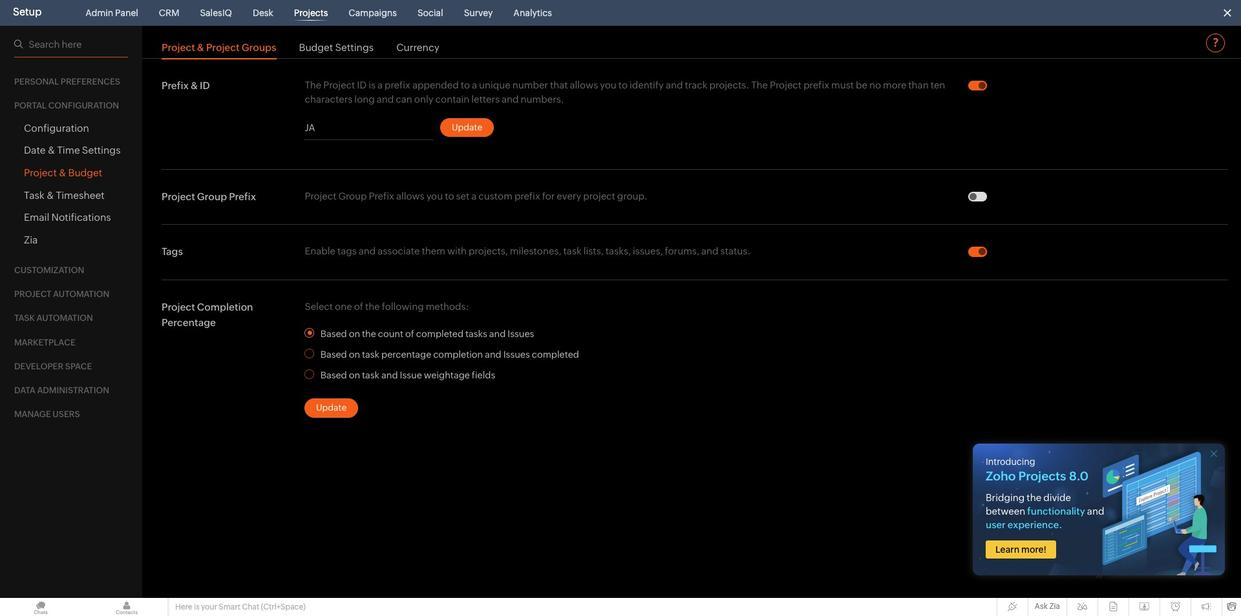 Task type: locate. For each thing, give the bounding box(es) containing it.
zia
[[1050, 603, 1060, 612]]

analytics
[[514, 8, 552, 18]]

salesiq link
[[195, 0, 237, 26]]

smart
[[219, 603, 241, 612]]

is
[[194, 603, 200, 612]]

projects
[[294, 8, 328, 18]]

crm
[[159, 8, 179, 18]]

social link
[[412, 0, 449, 26]]

crm link
[[154, 0, 185, 26]]

social
[[418, 8, 443, 18]]

campaigns
[[349, 8, 397, 18]]

salesiq
[[200, 8, 232, 18]]



Task type: vqa. For each thing, say whether or not it's contained in the screenshot.
the Discuss at the top left
no



Task type: describe. For each thing, give the bounding box(es) containing it.
desk
[[253, 8, 273, 18]]

analytics link
[[508, 0, 557, 26]]

projects link
[[289, 0, 333, 26]]

chat
[[242, 603, 259, 612]]

here is your smart chat (ctrl+space)
[[175, 603, 306, 612]]

chats image
[[0, 599, 81, 617]]

desk link
[[248, 0, 279, 26]]

ask zia
[[1035, 603, 1060, 612]]

admin
[[86, 8, 113, 18]]

admin panel
[[86, 8, 138, 18]]

survey
[[464, 8, 493, 18]]

survey link
[[459, 0, 498, 26]]

setup
[[13, 6, 42, 18]]

(ctrl+space)
[[261, 603, 306, 612]]

contacts image
[[86, 599, 167, 617]]

campaigns link
[[344, 0, 402, 26]]

panel
[[115, 8, 138, 18]]

admin panel link
[[80, 0, 143, 26]]

here
[[175, 603, 192, 612]]

ask
[[1035, 603, 1048, 612]]

your
[[201, 603, 217, 612]]



